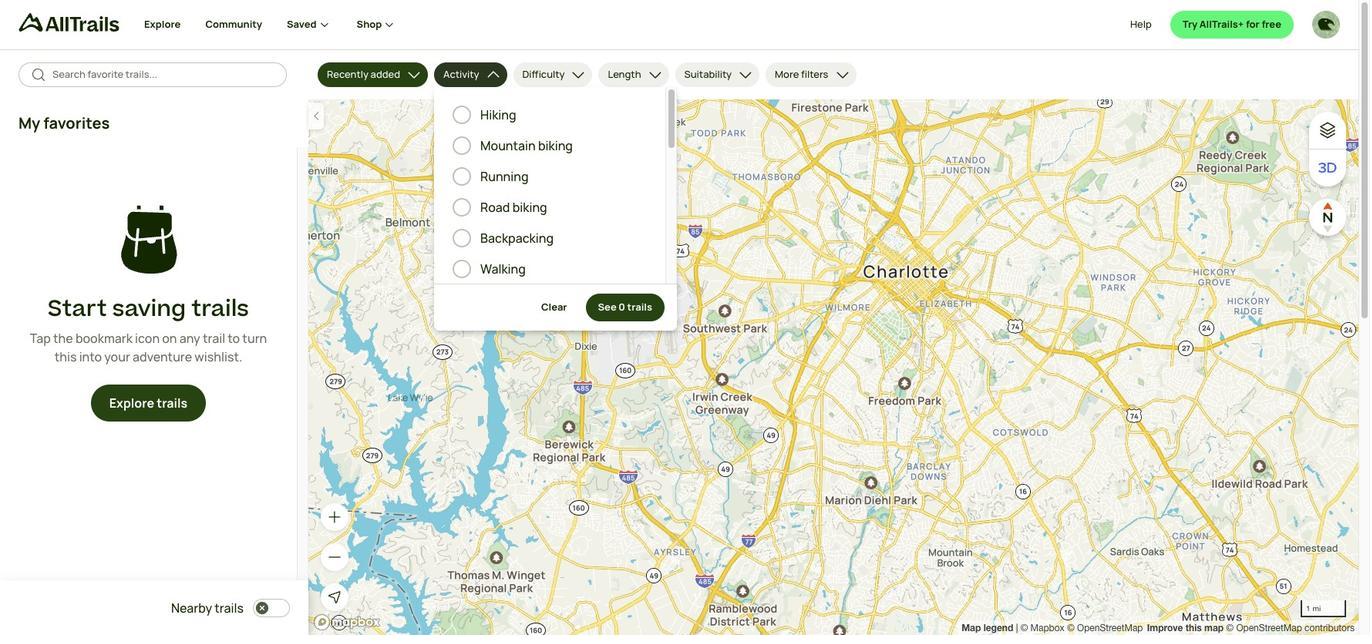 Task type: describe. For each thing, give the bounding box(es) containing it.
map options image
[[1319, 121, 1337, 140]]

recently added button
[[318, 62, 428, 87]]

suitability
[[684, 67, 732, 81]]

|
[[1016, 623, 1018, 634]]

legend
[[984, 622, 1013, 634]]

0
[[619, 300, 625, 314]]

tap
[[30, 330, 51, 347]]

road
[[480, 199, 510, 216]]

explore trails
[[109, 395, 188, 412]]

bookmark
[[75, 330, 133, 347]]

this inside start saving trails tap the bookmark icon on any trail to turn this into your adventure wishlist.
[[55, 349, 77, 366]]

recently added
[[327, 67, 400, 81]]

try
[[1183, 17, 1198, 31]]

3 © from the left
[[1226, 623, 1234, 634]]

nearby
[[171, 600, 212, 617]]

length button
[[599, 62, 669, 87]]

wishlist.
[[195, 349, 242, 366]]

any
[[179, 330, 200, 347]]

1 openstreetmap from the left
[[1077, 623, 1143, 634]]

my favorites
[[19, 113, 110, 133]]

start
[[48, 293, 107, 325]]

to
[[228, 330, 240, 347]]

more filters button
[[766, 62, 856, 87]]

for
[[1246, 17, 1260, 31]]

saved button
[[287, 0, 357, 49]]

alltrails+
[[1200, 17, 1244, 31]]

option group containing hiking
[[453, 106, 647, 635]]

mountain biking
[[480, 137, 573, 154]]

close this dialog image
[[1317, 570, 1332, 585]]

the
[[53, 330, 73, 347]]

reset north and pitch image
[[1312, 202, 1343, 233]]

map
[[962, 622, 981, 634]]

mapbox
[[1031, 623, 1065, 634]]

explore for explore
[[144, 17, 181, 31]]

free
[[1262, 17, 1282, 31]]

start saving trails tap the bookmark icon on any trail to turn this into your adventure wishlist.
[[30, 293, 267, 366]]

adventure
[[133, 349, 192, 366]]

1 horizontal spatial this
[[1186, 622, 1202, 634]]

clear button
[[529, 294, 580, 322]]

1 mi
[[1306, 604, 1321, 613]]

community link
[[205, 0, 262, 49]]

explore for explore trails
[[109, 395, 154, 412]]

tara image
[[1312, 11, 1340, 39]]

trails right the 0
[[627, 300, 652, 314]]

trails down adventure
[[157, 395, 188, 412]]

walking
[[480, 261, 526, 278]]

length
[[608, 67, 641, 81]]

current location image
[[327, 590, 342, 605]]

saved link
[[287, 0, 332, 49]]

zoom map in image
[[327, 510, 342, 525]]

mi
[[1313, 604, 1321, 613]]

list containing map legend
[[962, 621, 1355, 635]]

contributors
[[1305, 623, 1355, 634]]

difficulty button
[[513, 62, 593, 87]]

backpacking
[[480, 230, 554, 247]]

alltrails image
[[19, 13, 120, 32]]

1
[[1306, 604, 1311, 613]]

activity button
[[434, 62, 507, 87]]

explore trails button
[[91, 385, 206, 422]]

2 openstreetmap from the left
[[1236, 623, 1302, 634]]

nearby trails
[[171, 600, 244, 617]]

into
[[79, 349, 102, 366]]

turn
[[242, 330, 267, 347]]



Task type: locate. For each thing, give the bounding box(es) containing it.
© openstreetmap link
[[1067, 623, 1143, 634]]

0 vertical spatial biking
[[538, 137, 573, 154]]

explore up "search favorite trails..." field
[[144, 17, 181, 31]]

© right map
[[1226, 623, 1234, 634]]

road biking
[[480, 199, 547, 216]]

this down the the
[[55, 349, 77, 366]]

map
[[1204, 622, 1224, 634]]

1 horizontal spatial openstreetmap
[[1236, 623, 1302, 634]]

see
[[598, 300, 617, 314]]

alltrails link
[[19, 13, 144, 39]]

icon
[[135, 330, 160, 347]]

filters
[[801, 67, 829, 81]]

difficulty
[[522, 67, 565, 81]]

your
[[104, 349, 130, 366]]

1 vertical spatial explore
[[109, 395, 154, 412]]

0 vertical spatial this
[[55, 349, 77, 366]]

added
[[371, 67, 400, 81]]

this
[[55, 349, 77, 366], [1186, 622, 1202, 634]]

my
[[19, 113, 40, 133]]

saved
[[287, 17, 317, 31]]

community
[[205, 17, 262, 31]]

2 horizontal spatial ©
[[1226, 623, 1234, 634]]

Search favorite trails... field
[[52, 67, 275, 82]]

see 0 trails
[[598, 300, 652, 314]]

trails
[[191, 293, 249, 325], [627, 300, 652, 314], [157, 395, 188, 412], [215, 600, 244, 617]]

trails inside start saving trails tap the bookmark icon on any trail to turn this into your adventure wishlist.
[[191, 293, 249, 325]]

biking right mountain
[[538, 137, 573, 154]]

list
[[962, 621, 1355, 635]]

biking up backpacking
[[513, 199, 547, 216]]

explore
[[144, 17, 181, 31], [109, 395, 154, 412]]

1 vertical spatial this
[[1186, 622, 1202, 634]]

openstreetmap
[[1077, 623, 1143, 634], [1236, 623, 1302, 634]]

openstreetmap left improve
[[1077, 623, 1143, 634]]

shop link
[[357, 0, 397, 49]]

map legend link
[[962, 622, 1016, 634]]

1 horizontal spatial ©
[[1067, 623, 1075, 634]]

enable 3d map image
[[1319, 159, 1337, 177]]

see 0 trails button
[[586, 294, 665, 322]]

help
[[1130, 17, 1152, 31]]

running
[[480, 168, 529, 185]]

option group
[[453, 106, 647, 635]]

explore down your
[[109, 395, 154, 412]]

trails right nearby
[[215, 600, 244, 617]]

try alltrails+ for free link
[[1170, 11, 1294, 39]]

1 vertical spatial biking
[[513, 199, 547, 216]]

map legend | © mapbox © openstreetmap improve this map © openstreetmap contributors
[[962, 622, 1355, 634]]

© right |
[[1021, 623, 1028, 634]]

map region
[[308, 99, 1359, 635]]

activity
[[443, 67, 479, 81]]

openstreetmap right map
[[1236, 623, 1302, 634]]

0 horizontal spatial ©
[[1021, 623, 1028, 634]]

favorites
[[43, 113, 110, 133]]

trails up trail at bottom left
[[191, 293, 249, 325]]

improve
[[1147, 622, 1183, 634]]

improve this map link
[[1147, 622, 1224, 634]]

hiking
[[480, 106, 516, 123]]

zoom map out image
[[327, 550, 342, 565]]

saving
[[112, 293, 186, 325]]

more
[[775, 67, 799, 81]]

clear
[[541, 300, 567, 314]]

© mapbox link
[[1021, 623, 1065, 634]]

shop
[[357, 17, 382, 31]]

© right mapbox
[[1067, 623, 1075, 634]]

trail
[[203, 330, 225, 347]]

shop button
[[357, 0, 397, 49]]

0 vertical spatial explore
[[144, 17, 181, 31]]

biking
[[538, 137, 573, 154], [513, 199, 547, 216]]

biking for mountain biking
[[538, 137, 573, 154]]

explore link
[[144, 0, 181, 49]]

0 horizontal spatial openstreetmap
[[1077, 623, 1143, 634]]

recently
[[327, 67, 369, 81]]

1 © from the left
[[1021, 623, 1028, 634]]

biking for road biking
[[513, 199, 547, 216]]

more filters
[[775, 67, 829, 81]]

this left map
[[1186, 622, 1202, 634]]

on
[[162, 330, 177, 347]]

mountain
[[480, 137, 536, 154]]

help link
[[1130, 11, 1152, 39]]

2 © from the left
[[1067, 623, 1075, 634]]

suitability button
[[675, 62, 760, 87]]

try alltrails+ for free
[[1183, 17, 1282, 31]]

dialog
[[0, 0, 1370, 635]]

©
[[1021, 623, 1028, 634], [1067, 623, 1075, 634], [1226, 623, 1234, 634]]

© openstreetmap contributors link
[[1226, 623, 1355, 634]]

explore inside button
[[109, 395, 154, 412]]

0 horizontal spatial this
[[55, 349, 77, 366]]



Task type: vqa. For each thing, say whether or not it's contained in the screenshot.
"Hot springs"
no



